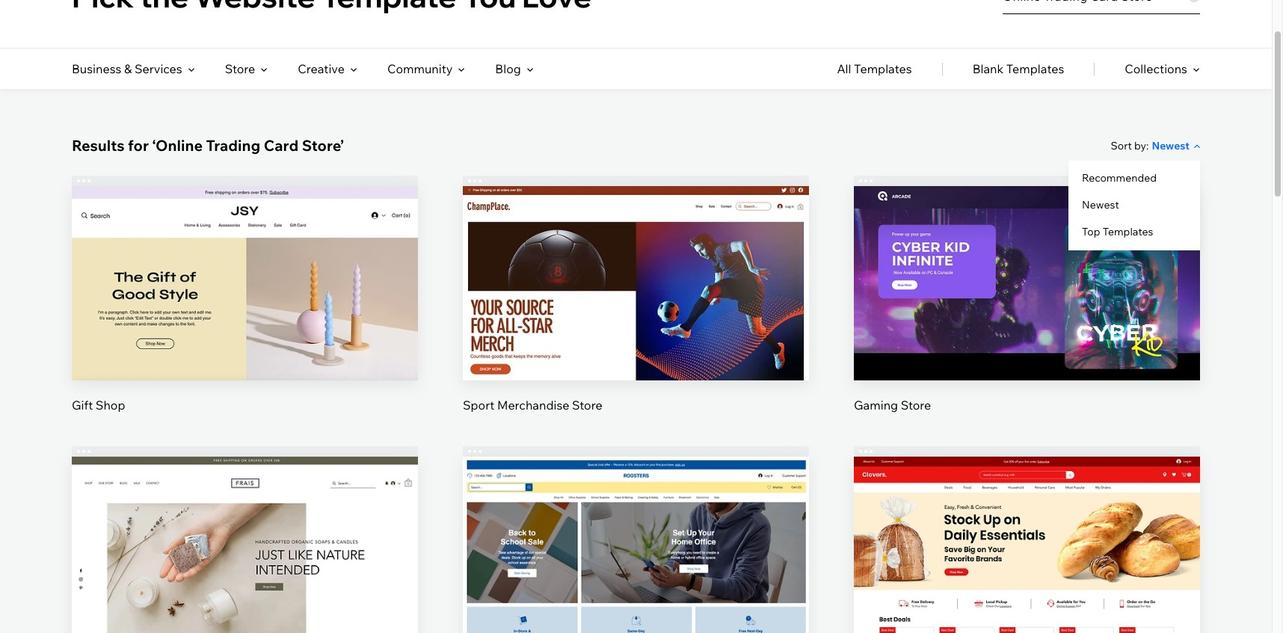 Task type: locate. For each thing, give the bounding box(es) containing it.
edit for edit 'button' in gaming store group
[[1016, 254, 1038, 269]]

view
[[231, 304, 259, 319], [622, 304, 650, 319], [1013, 304, 1041, 319], [231, 575, 259, 590], [622, 575, 650, 590], [1013, 575, 1041, 590]]

generic categories element
[[837, 49, 1200, 89]]

collections
[[1125, 61, 1187, 76]]

edit for view popup button related to website templates - wellness shop image on the bottom left of page's edit 'button'
[[234, 525, 256, 540]]

view for view popup button within the sport merchandise store group
[[622, 304, 650, 319]]

view button
[[209, 294, 280, 330], [600, 294, 671, 330], [991, 294, 1062, 330], [209, 565, 280, 601], [600, 565, 671, 601], [991, 565, 1062, 601]]

view button inside gaming store group
[[991, 294, 1062, 330]]

edit for edit 'button' inside gift shop group
[[234, 254, 256, 269]]

view button for website templates - gaming store image
[[991, 294, 1062, 330]]

sort by:
[[1111, 139, 1149, 152]]

0 horizontal spatial newest
[[1082, 198, 1119, 212]]

edit button inside gaming store group
[[991, 243, 1062, 279]]

0 horizontal spatial templates
[[854, 61, 912, 76]]

newest up top
[[1082, 198, 1119, 212]]

templates
[[854, 61, 912, 76], [1006, 61, 1064, 76], [1103, 225, 1153, 239]]

templates right top
[[1103, 225, 1153, 239]]

view for view popup button associated with "website templates - supermarket" image
[[1013, 575, 1041, 590]]

view inside the sport merchandise store group
[[622, 304, 650, 319]]

results for 'online trading card store'
[[72, 136, 344, 155]]

community
[[387, 61, 453, 76]]

view button inside the sport merchandise store group
[[600, 294, 671, 330]]

view button inside gift shop group
[[209, 294, 280, 330]]

edit
[[234, 254, 256, 269], [625, 254, 647, 269], [1016, 254, 1038, 269], [234, 525, 256, 540], [625, 525, 647, 540], [1016, 525, 1038, 540]]

view for view popup button within the gift shop group
[[231, 304, 259, 319]]

newest
[[1152, 139, 1190, 153], [1082, 198, 1119, 212]]

templates right all
[[854, 61, 912, 76]]

None search field
[[1003, 0, 1200, 14]]

2 horizontal spatial templates
[[1103, 225, 1153, 239]]

edit inside gift shop group
[[234, 254, 256, 269]]

view for view popup button within gaming store group
[[1013, 304, 1041, 319]]

gaming store group
[[854, 176, 1200, 414]]

edit for edit 'button' in the sport merchandise store group
[[625, 254, 647, 269]]

website templates - gift shop image
[[72, 186, 418, 381]]

0 horizontal spatial store
[[225, 61, 255, 76]]

view inside gift shop group
[[231, 304, 259, 319]]

view button for website templates - office supplies image
[[600, 565, 671, 601]]

shop
[[96, 398, 125, 413]]

website templates - office supplies image
[[463, 457, 809, 633]]

blank
[[972, 61, 1004, 76]]

edit for view popup button associated with website templates - office supplies image's edit 'button'
[[625, 525, 647, 540]]

view for view popup button associated with website templates - office supplies image
[[622, 575, 650, 590]]

website templates - sport merchandise store image
[[463, 186, 809, 381]]

gift shop
[[72, 398, 125, 413]]

store
[[225, 61, 255, 76], [572, 398, 602, 413], [901, 398, 931, 413]]

newest right by:
[[1152, 139, 1190, 153]]

by:
[[1134, 139, 1149, 152]]

gift shop group
[[72, 176, 418, 414]]

0 vertical spatial newest
[[1152, 139, 1190, 153]]

edit button inside gift shop group
[[209, 243, 280, 279]]

edit button for view popup button within the sport merchandise store group
[[600, 243, 671, 279]]

card
[[264, 136, 298, 155]]

business
[[72, 61, 121, 76]]

view inside gaming store group
[[1013, 304, 1041, 319]]

all
[[837, 61, 851, 76]]

edit button
[[209, 243, 280, 279], [600, 243, 671, 279], [991, 243, 1062, 279], [209, 514, 280, 550], [600, 514, 671, 550], [991, 514, 1062, 550]]

1 horizontal spatial templates
[[1006, 61, 1064, 76]]

sport merchandise store group
[[463, 176, 809, 414]]

top
[[1082, 225, 1100, 239]]

edit button inside the sport merchandise store group
[[600, 243, 671, 279]]

edit button for view popup button related to website templates - wellness shop image on the bottom left of page
[[209, 514, 280, 550]]

gaming store
[[854, 398, 931, 413]]

sport
[[463, 398, 494, 413]]

'online
[[152, 136, 203, 155]]

edit inside gaming store group
[[1016, 254, 1038, 269]]

sort
[[1111, 139, 1132, 152]]

1 horizontal spatial newest
[[1152, 139, 1190, 153]]

templates for all templates
[[854, 61, 912, 76]]

merchandise
[[497, 398, 569, 413]]

edit inside the sport merchandise store group
[[625, 254, 647, 269]]

templates right blank
[[1006, 61, 1064, 76]]



Task type: describe. For each thing, give the bounding box(es) containing it.
edit button for view popup button within the gift shop group
[[209, 243, 280, 279]]

view button for the website templates - gift shop image
[[209, 294, 280, 330]]

1 horizontal spatial store
[[572, 398, 602, 413]]

categories. use the left and right arrow keys to navigate the menu element
[[0, 49, 1272, 89]]

view button for "website templates - supermarket" image
[[991, 565, 1062, 601]]

view button for website templates - wellness shop image on the bottom left of page
[[209, 565, 280, 601]]

creative
[[298, 61, 345, 76]]

view button for website templates - sport merchandise store image
[[600, 294, 671, 330]]

for
[[128, 136, 149, 155]]

sport merchandise store
[[463, 398, 602, 413]]

view for view popup button related to website templates - wellness shop image on the bottom left of page
[[231, 575, 259, 590]]

blog
[[495, 61, 521, 76]]

1 vertical spatial newest
[[1082, 198, 1119, 212]]

gift
[[72, 398, 93, 413]]

business & services
[[72, 61, 182, 76]]

recommended
[[1082, 171, 1157, 185]]

store'
[[302, 136, 344, 155]]

blank templates link
[[972, 49, 1064, 89]]

edit button for view popup button associated with website templates - office supplies image
[[600, 514, 671, 550]]

top templates
[[1082, 225, 1153, 239]]

templates for top templates
[[1103, 225, 1153, 239]]

all templates link
[[837, 49, 912, 89]]

results
[[72, 136, 125, 155]]

website templates - gaming store image
[[854, 186, 1200, 381]]

store inside categories by subject element
[[225, 61, 255, 76]]

website templates - wellness shop image
[[72, 457, 418, 633]]

website templates - supermarket image
[[854, 457, 1200, 633]]

categories by subject element
[[72, 49, 534, 89]]

gaming
[[854, 398, 898, 413]]

edit button for view popup button within gaming store group
[[991, 243, 1062, 279]]

services
[[135, 61, 182, 76]]

blank templates
[[972, 61, 1064, 76]]

templates for blank templates
[[1006, 61, 1064, 76]]

all templates
[[837, 61, 912, 76]]

&
[[124, 61, 132, 76]]

trading
[[206, 136, 260, 155]]

edit for edit 'button' associated with view popup button associated with "website templates - supermarket" image
[[1016, 525, 1038, 540]]

2 horizontal spatial store
[[901, 398, 931, 413]]

edit button for view popup button associated with "website templates - supermarket" image
[[991, 514, 1062, 550]]



Task type: vqa. For each thing, say whether or not it's contained in the screenshot.
the Gift Shop group
yes



